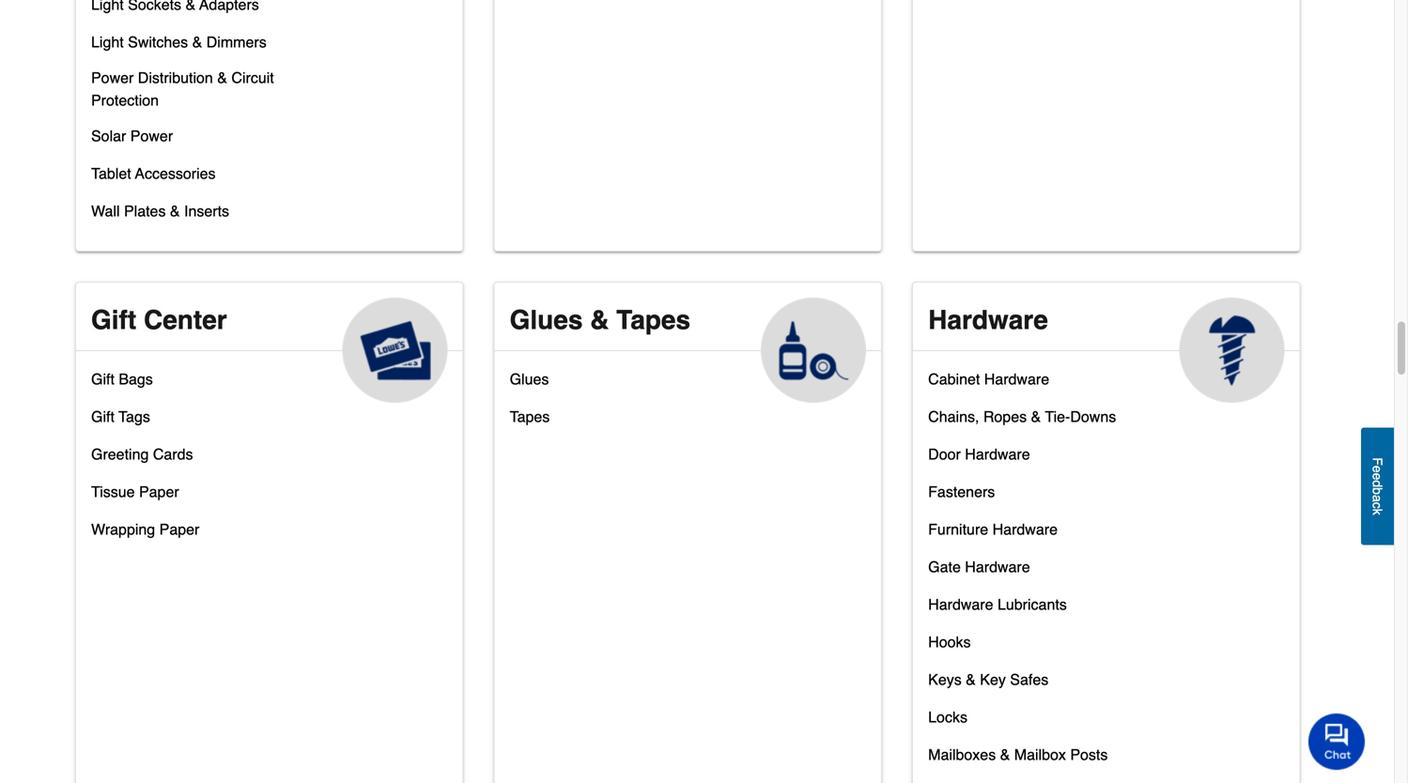 Task type: vqa. For each thing, say whether or not it's contained in the screenshot.
Gift associated with Gift Center
yes



Task type: locate. For each thing, give the bounding box(es) containing it.
e up the b
[[1370, 473, 1385, 480]]

1 vertical spatial tapes
[[510, 408, 550, 426]]

paper down greeting cards link
[[139, 483, 179, 501]]

ropes
[[984, 408, 1027, 426]]

0 vertical spatial power
[[91, 69, 134, 86]]

2 gift from the top
[[91, 371, 115, 388]]

paper inside wrapping paper link
[[159, 521, 199, 538]]

k
[[1370, 509, 1385, 515]]

0 vertical spatial glues
[[510, 305, 583, 335]]

e up d
[[1370, 466, 1385, 473]]

tapes
[[616, 305, 691, 335], [510, 408, 550, 426]]

0 vertical spatial paper
[[139, 483, 179, 501]]

1 gift from the top
[[91, 305, 136, 335]]

& inside light switches & dimmers link
[[192, 33, 202, 51]]

paper for wrapping paper
[[159, 521, 199, 538]]

gift tags link
[[91, 404, 150, 441]]

& inside keys & key safes "link"
[[966, 671, 976, 689]]

hardware image
[[1180, 298, 1285, 403]]

0 horizontal spatial tapes
[[510, 408, 550, 426]]

greeting cards link
[[91, 441, 193, 479]]

glues & tapes image
[[761, 298, 866, 403]]

protection
[[91, 92, 159, 109]]

gift left tags
[[91, 408, 115, 426]]

gift bags
[[91, 371, 153, 388]]

power up 'tablet accessories' at the top of the page
[[130, 127, 173, 145]]

glues & tapes
[[510, 305, 691, 335]]

wrapping
[[91, 521, 155, 538]]

0 vertical spatial gift
[[91, 305, 136, 335]]

tapes inside 'link'
[[616, 305, 691, 335]]

power
[[91, 69, 134, 86], [130, 127, 173, 145]]

gift up gift bags
[[91, 305, 136, 335]]

tablet
[[91, 165, 131, 182]]

1 vertical spatial glues
[[510, 371, 549, 388]]

f e e d b a c k button
[[1361, 428, 1394, 545]]

mailboxes
[[928, 746, 996, 764]]

gate hardware link
[[928, 554, 1030, 592]]

3 gift from the top
[[91, 408, 115, 426]]

1 horizontal spatial tapes
[[616, 305, 691, 335]]

wrapping paper link
[[91, 517, 199, 554]]

gift for gift tags
[[91, 408, 115, 426]]

hardware inside 'link'
[[984, 371, 1050, 388]]

wrapping paper
[[91, 521, 199, 538]]

glues for glues
[[510, 371, 549, 388]]

hardware down gate hardware link
[[928, 596, 994, 613]]

e
[[1370, 466, 1385, 473], [1370, 473, 1385, 480]]

0 vertical spatial tapes
[[616, 305, 691, 335]]

glues link
[[510, 366, 549, 404]]

hardware up chains, ropes & tie-downs
[[984, 371, 1050, 388]]

hardware up "gate hardware"
[[993, 521, 1058, 538]]

& inside glues & tapes 'link'
[[590, 305, 609, 335]]

gift left bags
[[91, 371, 115, 388]]

glues inside 'link'
[[510, 305, 583, 335]]

& inside chains, ropes & tie-downs link
[[1031, 408, 1041, 426]]

plates
[[124, 202, 166, 220]]

paper
[[139, 483, 179, 501], [159, 521, 199, 538]]

key
[[980, 671, 1006, 689]]

posts
[[1070, 746, 1108, 764]]

gift center image
[[343, 298, 448, 403]]

2 vertical spatial gift
[[91, 408, 115, 426]]

power up protection
[[91, 69, 134, 86]]

glues & tapes link
[[495, 283, 881, 403]]

glues for glues & tapes
[[510, 305, 583, 335]]

&
[[192, 33, 202, 51], [217, 69, 227, 86], [170, 202, 180, 220], [590, 305, 609, 335], [1031, 408, 1041, 426], [966, 671, 976, 689], [1000, 746, 1010, 764]]

gift for gift center
[[91, 305, 136, 335]]

lubricants
[[998, 596, 1067, 613]]

door hardware
[[928, 446, 1030, 463]]

glues up "glues" link
[[510, 305, 583, 335]]

light
[[91, 33, 124, 51]]

f
[[1370, 458, 1385, 466]]

furniture hardware link
[[928, 517, 1058, 554]]

downs
[[1070, 408, 1116, 426]]

hardware
[[928, 305, 1048, 335], [984, 371, 1050, 388], [965, 446, 1030, 463], [993, 521, 1058, 538], [965, 558, 1030, 576], [928, 596, 994, 613]]

1 vertical spatial paper
[[159, 521, 199, 538]]

glues up tapes link
[[510, 371, 549, 388]]

1 vertical spatial gift
[[91, 371, 115, 388]]

cabinet
[[928, 371, 980, 388]]

mailboxes & mailbox posts
[[928, 746, 1108, 764]]

fasteners link
[[928, 479, 995, 517]]

greeting cards
[[91, 446, 193, 463]]

tissue paper link
[[91, 479, 179, 517]]

a
[[1370, 495, 1385, 502]]

center
[[144, 305, 227, 335]]

hooks
[[928, 634, 971, 651]]

c
[[1370, 502, 1385, 509]]

paper inside tissue paper link
[[139, 483, 179, 501]]

furniture
[[928, 521, 989, 538]]

1 glues from the top
[[510, 305, 583, 335]]

gift
[[91, 305, 136, 335], [91, 371, 115, 388], [91, 408, 115, 426]]

hardware for furniture hardware
[[993, 521, 1058, 538]]

circuit
[[231, 69, 274, 86]]

hardware down furniture hardware link
[[965, 558, 1030, 576]]

keys & key safes link
[[928, 667, 1049, 705]]

glues
[[510, 305, 583, 335], [510, 371, 549, 388]]

2 e from the top
[[1370, 473, 1385, 480]]

paper down tissue paper link
[[159, 521, 199, 538]]

& inside power distribution & circuit protection
[[217, 69, 227, 86]]

gift center
[[91, 305, 227, 335]]

solar power
[[91, 127, 173, 145]]

gift bags link
[[91, 366, 153, 404]]

tablet accessories
[[91, 165, 216, 182]]

hardware down ropes
[[965, 446, 1030, 463]]

1 vertical spatial power
[[130, 127, 173, 145]]

safes
[[1010, 671, 1049, 689]]

2 glues from the top
[[510, 371, 549, 388]]

mailbox
[[1014, 746, 1066, 764]]



Task type: describe. For each thing, give the bounding box(es) containing it.
hardware link
[[913, 283, 1300, 403]]

locks
[[928, 709, 968, 726]]

wall plates & inserts
[[91, 202, 229, 220]]

chains, ropes & tie-downs
[[928, 408, 1116, 426]]

light switches & dimmers
[[91, 33, 267, 51]]

cabinet hardware
[[928, 371, 1050, 388]]

power distribution & circuit protection link
[[91, 67, 309, 123]]

door hardware link
[[928, 441, 1030, 479]]

hooks link
[[928, 629, 971, 667]]

paper for tissue paper
[[139, 483, 179, 501]]

tissue paper
[[91, 483, 179, 501]]

door
[[928, 446, 961, 463]]

greeting
[[91, 446, 149, 463]]

inserts
[[184, 202, 229, 220]]

keys & key safes
[[928, 671, 1049, 689]]

chains, ropes & tie-downs link
[[928, 404, 1116, 441]]

tablet accessories link
[[91, 161, 216, 198]]

chains,
[[928, 408, 979, 426]]

b
[[1370, 488, 1385, 495]]

hardware lubricants
[[928, 596, 1067, 613]]

gift center link
[[76, 283, 463, 403]]

solar power link
[[91, 123, 173, 161]]

tissue
[[91, 483, 135, 501]]

cabinet hardware link
[[928, 366, 1050, 404]]

& inside wall plates & inserts link
[[170, 202, 180, 220]]

power inside power distribution & circuit protection
[[91, 69, 134, 86]]

tapes link
[[510, 404, 550, 441]]

power distribution & circuit protection
[[91, 69, 274, 109]]

furniture hardware
[[928, 521, 1058, 538]]

bags
[[119, 371, 153, 388]]

tie-
[[1045, 408, 1070, 426]]

locks link
[[928, 705, 968, 742]]

light switches & dimmers link
[[91, 29, 267, 67]]

distribution
[[138, 69, 213, 86]]

solar
[[91, 127, 126, 145]]

wall
[[91, 202, 120, 220]]

1 e from the top
[[1370, 466, 1385, 473]]

hardware for gate hardware
[[965, 558, 1030, 576]]

fasteners
[[928, 483, 995, 501]]

mailboxes & mailbox posts link
[[928, 742, 1108, 780]]

gate
[[928, 558, 961, 576]]

gift for gift bags
[[91, 371, 115, 388]]

hardware for cabinet hardware
[[984, 371, 1050, 388]]

d
[[1370, 480, 1385, 488]]

dimmers
[[206, 33, 267, 51]]

gate hardware
[[928, 558, 1030, 576]]

chat invite button image
[[1309, 713, 1366, 770]]

gift tags
[[91, 408, 150, 426]]

keys
[[928, 671, 962, 689]]

tags
[[119, 408, 150, 426]]

hardware up cabinet hardware
[[928, 305, 1048, 335]]

f e e d b a c k
[[1370, 458, 1385, 515]]

cards
[[153, 446, 193, 463]]

wall plates & inserts link
[[91, 198, 229, 236]]

power inside 'link'
[[130, 127, 173, 145]]

hardware lubricants link
[[928, 592, 1067, 629]]

hardware for door hardware
[[965, 446, 1030, 463]]

accessories
[[135, 165, 216, 182]]

switches
[[128, 33, 188, 51]]

hardware inside 'link'
[[928, 596, 994, 613]]

& inside mailboxes & mailbox posts link
[[1000, 746, 1010, 764]]



